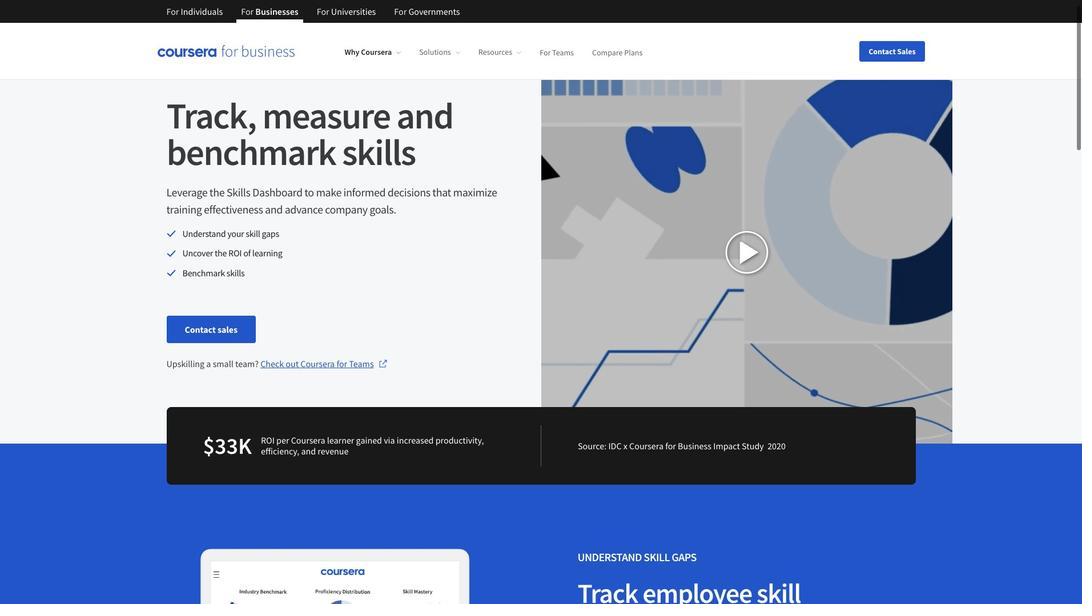 Task type: locate. For each thing, give the bounding box(es) containing it.
why coursera link
[[345, 47, 401, 57]]

1 vertical spatial contact
[[185, 324, 216, 335]]

leverage
[[167, 185, 207, 199]]

contact sales
[[869, 46, 916, 56]]

uncover the roi of learning
[[183, 248, 282, 259]]

for
[[167, 6, 179, 17], [241, 6, 254, 17], [317, 6, 329, 17], [394, 6, 407, 17], [540, 47, 551, 57]]

roi left the per
[[261, 435, 275, 446]]

for for individuals
[[167, 6, 179, 17]]

understand your skill gaps
[[183, 228, 279, 239]]

banner navigation
[[157, 0, 469, 23]]

sales
[[898, 46, 916, 56]]

0 horizontal spatial and
[[265, 202, 283, 216]]

source:
[[578, 440, 607, 452]]

check out coursera for teams
[[261, 358, 374, 370]]

check out coursera for teams link
[[261, 357, 388, 371]]

2 vertical spatial and
[[301, 446, 316, 457]]

the inside leverage the skills dashboard to make informed decisions that maximize training effectiveness and advance company goals.
[[210, 185, 225, 199]]

0 vertical spatial and
[[397, 93, 453, 138]]

gaps
[[262, 228, 279, 239]]

contact left the sales
[[185, 324, 216, 335]]

the up "benchmark skills"
[[215, 248, 227, 259]]

contact
[[869, 46, 896, 56], [185, 324, 216, 335]]

the
[[210, 185, 225, 199], [215, 248, 227, 259]]

for left business
[[666, 440, 676, 452]]

gained
[[356, 435, 382, 446]]

coursera right why
[[361, 47, 392, 57]]

1 vertical spatial for
[[666, 440, 676, 452]]

plans
[[624, 47, 643, 57]]

1 horizontal spatial skills
[[342, 129, 416, 175]]

contact inside button
[[869, 46, 896, 56]]

0 horizontal spatial teams
[[349, 358, 374, 370]]

to
[[305, 185, 314, 199]]

coursera
[[361, 47, 392, 57], [301, 358, 335, 370], [291, 435, 325, 446], [630, 440, 664, 452]]

skills inside track, measure and benchmark skills
[[342, 129, 416, 175]]

skills down 'uncover the roi of learning'
[[227, 267, 245, 279]]

training
[[167, 202, 202, 216]]

businesses
[[256, 6, 299, 17]]

your
[[227, 228, 244, 239]]

benchmark
[[183, 267, 225, 279]]

for for businesses
[[241, 6, 254, 17]]

$33k
[[203, 432, 252, 460]]

0 vertical spatial understand
[[183, 228, 226, 239]]

for left 'individuals'
[[167, 6, 179, 17]]

0 horizontal spatial for
[[337, 358, 347, 370]]

0 vertical spatial for
[[337, 358, 347, 370]]

teams
[[552, 47, 574, 57], [349, 358, 374, 370]]

1 horizontal spatial understand
[[578, 550, 642, 564]]

1 horizontal spatial contact
[[869, 46, 896, 56]]

the left skills at the top left of the page
[[210, 185, 225, 199]]

design goal-based learning programs that matter to your organization today image
[[541, 61, 952, 444]]

coursera for business image
[[157, 45, 294, 57]]

1 horizontal spatial for
[[666, 440, 676, 452]]

1 horizontal spatial roi
[[261, 435, 275, 446]]

and inside roi per coursera learner gained via increased productivity, efficiency, and revenue
[[301, 446, 316, 457]]

contact sales
[[185, 324, 238, 335]]

that
[[433, 185, 451, 199]]

0 vertical spatial roi
[[229, 248, 242, 259]]

skills
[[342, 129, 416, 175], [227, 267, 245, 279]]

for left universities
[[317, 6, 329, 17]]

0 vertical spatial contact
[[869, 46, 896, 56]]

0 horizontal spatial skills
[[227, 267, 245, 279]]

compare plans
[[592, 47, 643, 57]]

understand up uncover
[[183, 228, 226, 239]]

idc
[[609, 440, 622, 452]]

0 horizontal spatial contact
[[185, 324, 216, 335]]

check
[[261, 358, 284, 370]]

1 vertical spatial understand
[[578, 550, 642, 564]]

1 vertical spatial roi
[[261, 435, 275, 446]]

roi left "of"
[[229, 248, 242, 259]]

1 vertical spatial teams
[[349, 358, 374, 370]]

for teams
[[540, 47, 574, 57]]

via
[[384, 435, 395, 446]]

1 vertical spatial and
[[265, 202, 283, 216]]

understand left skill
[[578, 550, 642, 564]]

measure
[[262, 93, 390, 138]]

the for leverage
[[210, 185, 225, 199]]

sales
[[218, 324, 238, 335]]

make
[[316, 185, 342, 199]]

for inside check out coursera for teams link
[[337, 358, 347, 370]]

understand for understand skill gaps
[[578, 550, 642, 564]]

coursera right the per
[[291, 435, 325, 446]]

contact sales button
[[860, 41, 925, 61]]

for
[[337, 358, 347, 370], [666, 440, 676, 452]]

skill
[[246, 228, 260, 239]]

roi
[[229, 248, 242, 259], [261, 435, 275, 446]]

for left businesses
[[241, 6, 254, 17]]

individuals
[[181, 6, 223, 17]]

impact
[[714, 440, 740, 452]]

1 horizontal spatial teams
[[552, 47, 574, 57]]

skills up informed
[[342, 129, 416, 175]]

for left "governments"
[[394, 6, 407, 17]]

0 horizontal spatial understand
[[183, 228, 226, 239]]

for businesses
[[241, 6, 299, 17]]

0 vertical spatial skills
[[342, 129, 416, 175]]

0 vertical spatial the
[[210, 185, 225, 199]]

learning
[[252, 248, 282, 259]]

1 vertical spatial skills
[[227, 267, 245, 279]]

roi per coursera learner gained via increased productivity, efficiency, and revenue
[[261, 435, 484, 457]]

coursera right the out
[[301, 358, 335, 370]]

understand skill gaps
[[578, 550, 697, 564]]

track, measure and benchmark skills
[[167, 93, 453, 175]]

and
[[397, 93, 453, 138], [265, 202, 283, 216], [301, 446, 316, 457]]

contact inside 'link'
[[185, 324, 216, 335]]

for right the out
[[337, 358, 347, 370]]

gaps
[[672, 550, 697, 564]]

1 vertical spatial the
[[215, 248, 227, 259]]

2 horizontal spatial and
[[397, 93, 453, 138]]

1 horizontal spatial and
[[301, 446, 316, 457]]

contact for contact sales
[[185, 324, 216, 335]]

for right "resources" link
[[540, 47, 551, 57]]

governments
[[409, 6, 460, 17]]

for for universities
[[317, 6, 329, 17]]

understand
[[183, 228, 226, 239], [578, 550, 642, 564]]

contact left sales
[[869, 46, 896, 56]]

benchmark skills
[[183, 267, 245, 279]]



Task type: describe. For each thing, give the bounding box(es) containing it.
study
[[742, 440, 764, 452]]

and inside track, measure and benchmark skills
[[397, 93, 453, 138]]

skill
[[644, 550, 670, 564]]

effectiveness
[[204, 202, 263, 216]]

contact for contact sales
[[869, 46, 896, 56]]

company
[[325, 202, 368, 216]]

uncover
[[183, 248, 213, 259]]

per
[[277, 435, 289, 446]]

why
[[345, 47, 360, 57]]

for universities
[[317, 6, 376, 17]]

skills
[[227, 185, 250, 199]]

compare plans link
[[592, 47, 643, 57]]

out
[[286, 358, 299, 370]]

coursera right "x"
[[630, 440, 664, 452]]

the for uncover
[[215, 248, 227, 259]]

upskilling
[[167, 358, 205, 370]]

resources
[[478, 47, 512, 57]]

for governments
[[394, 6, 460, 17]]

for teams link
[[540, 47, 574, 57]]

learner
[[327, 435, 354, 446]]

0 horizontal spatial roi
[[229, 248, 242, 259]]

resources link
[[478, 47, 522, 57]]

for for governments
[[394, 6, 407, 17]]

compare
[[592, 47, 623, 57]]

small
[[213, 358, 234, 370]]

benchmark
[[167, 129, 336, 175]]

leverage the skills dashboard to make informed decisions that maximize training effectiveness and advance company goals.
[[167, 185, 497, 216]]

informed
[[344, 185, 386, 199]]

goals.
[[370, 202, 396, 216]]

increased
[[397, 435, 434, 446]]

solutions
[[419, 47, 451, 57]]

revenue
[[318, 446, 349, 457]]

solutions link
[[419, 47, 460, 57]]

coursera inside roi per coursera learner gained via increased productivity, efficiency, and revenue
[[291, 435, 325, 446]]

understand for understand your skill gaps
[[183, 228, 226, 239]]

efficiency,
[[261, 446, 299, 457]]

and inside leverage the skills dashboard to make informed decisions that maximize training effectiveness and advance company goals.
[[265, 202, 283, 216]]

business
[[678, 440, 712, 452]]

dashboard
[[253, 185, 303, 199]]

advance
[[285, 202, 323, 216]]

of
[[243, 248, 251, 259]]

x
[[624, 440, 628, 452]]

upskilling a small team?
[[167, 358, 261, 370]]

for individuals
[[167, 6, 223, 17]]

contact sales link
[[167, 316, 256, 343]]

why coursera
[[345, 47, 392, 57]]

source: idc x coursera for business impact study  2020
[[578, 440, 786, 452]]

0 vertical spatial teams
[[552, 47, 574, 57]]

decisions
[[388, 185, 431, 199]]

track,
[[167, 93, 256, 138]]

maximize
[[453, 185, 497, 199]]

a
[[206, 358, 211, 370]]

productivity,
[[436, 435, 484, 446]]

team?
[[235, 358, 259, 370]]

universities
[[331, 6, 376, 17]]

roi inside roi per coursera learner gained via increased productivity, efficiency, and revenue
[[261, 435, 275, 446]]



Task type: vqa. For each thing, say whether or not it's contained in the screenshot.
the top Understand
yes



